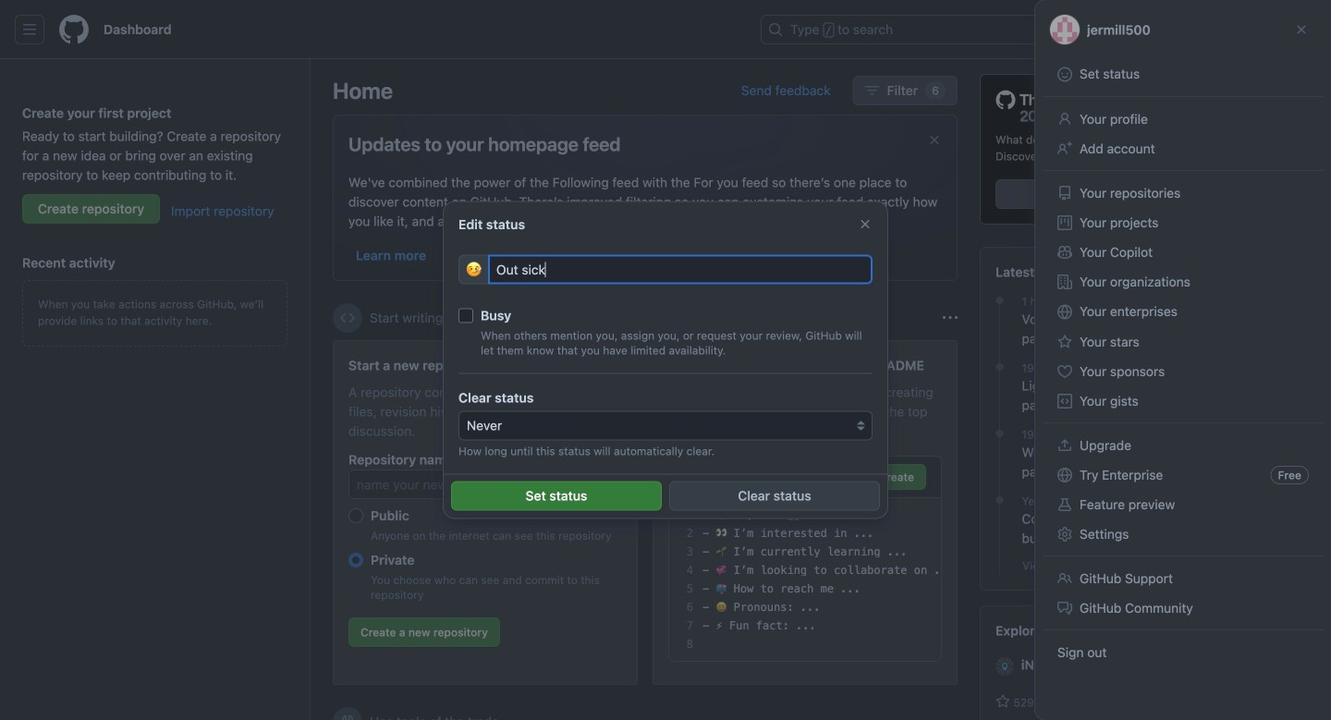 Task type: locate. For each thing, give the bounding box(es) containing it.
0 vertical spatial dot fill image
[[992, 360, 1007, 375]]

dot fill image
[[992, 360, 1007, 375], [992, 426, 1007, 441]]

1 vertical spatial dot fill image
[[992, 426, 1007, 441]]

dot fill image
[[992, 293, 1007, 308], [992, 493, 1007, 508]]

account element
[[0, 59, 311, 720]]

command palette image
[[1062, 22, 1077, 37]]

1 vertical spatial dot fill image
[[992, 493, 1007, 508]]

0 vertical spatial dot fill image
[[992, 293, 1007, 308]]

explore element
[[980, 74, 1309, 720]]



Task type: describe. For each thing, give the bounding box(es) containing it.
explore repositories navigation
[[980, 606, 1309, 720]]

triangle down image
[[1142, 22, 1157, 37]]

plus image
[[1120, 22, 1134, 37]]

2 dot fill image from the top
[[992, 493, 1007, 508]]

star image
[[996, 694, 1010, 709]]

homepage image
[[59, 15, 89, 44]]

1 dot fill image from the top
[[992, 360, 1007, 375]]

2 dot fill image from the top
[[992, 426, 1007, 441]]

1 dot fill image from the top
[[992, 293, 1007, 308]]



Task type: vqa. For each thing, say whether or not it's contained in the screenshot.
GEAR IMAGE
no



